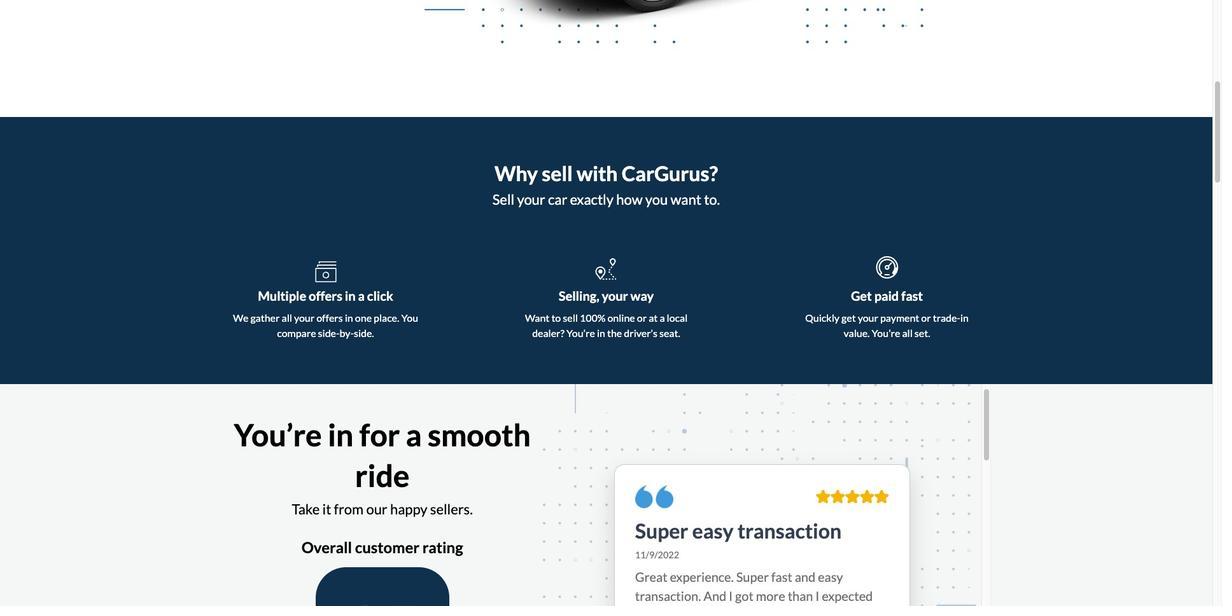 Task type: describe. For each thing, give the bounding box(es) containing it.
our
[[366, 501, 388, 518]]

quickly
[[806, 312, 840, 324]]

your up online
[[602, 288, 628, 304]]

gray car image
[[424, 0, 971, 66]]

1 horizontal spatial fast
[[902, 288, 923, 304]]

want
[[525, 312, 550, 324]]

exactly
[[570, 191, 614, 208]]

driver's
[[624, 327, 658, 339]]

the
[[608, 327, 622, 339]]

3 5.0 stars image from the left
[[875, 491, 889, 505]]

for
[[360, 417, 400, 453]]

take
[[292, 501, 320, 518]]

1 i from the left
[[729, 589, 733, 604]]

trade-
[[933, 312, 961, 324]]

and
[[795, 570, 816, 585]]

rating
[[423, 539, 463, 557]]

quickly get your payment or trade-in value. you're all set.
[[806, 312, 969, 339]]

from
[[334, 501, 364, 518]]

get
[[842, 312, 856, 324]]

100%
[[580, 312, 606, 324]]

it
[[323, 501, 331, 518]]

get
[[851, 288, 872, 304]]

multiple
[[258, 288, 306, 304]]

value.
[[844, 327, 870, 339]]

at
[[649, 312, 658, 324]]

in inside quickly get your payment or trade-in value. you're all set.
[[961, 312, 969, 324]]

2 5.0 stars image from the left
[[845, 491, 860, 505]]

paid
[[875, 288, 899, 304]]

you're inside quickly get your payment or trade-in value. you're all set.
[[872, 327, 901, 339]]

we gather all your offers in one place. you compare side-by-side.
[[233, 312, 418, 339]]

we
[[233, 312, 249, 324]]

local
[[667, 312, 688, 324]]

overall
[[302, 539, 352, 557]]

in inside want to sell 100% online or at a local dealer? you're in the driver's seat.
[[597, 327, 606, 339]]

cargurus?
[[622, 161, 718, 186]]

in inside we gather all your offers in one place. you compare side-by-side.
[[345, 312, 353, 324]]

your inside quickly get your payment or trade-in value. you're all set.
[[858, 312, 879, 324]]

0 vertical spatial offers
[[309, 288, 343, 304]]

way
[[631, 288, 654, 304]]

compare
[[277, 327, 316, 339]]

your inside we gather all your offers in one place. you compare side-by-side.
[[294, 312, 315, 324]]

smooth
[[428, 417, 531, 453]]

want to sell 100% online or at a local dealer? you're in the driver's seat.
[[525, 312, 688, 339]]

2 5.0 stars image from the left
[[860, 491, 875, 505]]

multiple offers in a click
[[258, 288, 393, 304]]

super inside great experience. super fast and easy transaction. and i got more than i expecte
[[737, 570, 769, 585]]

1 5.0 stars image from the left
[[816, 491, 831, 505]]

than
[[788, 589, 814, 604]]

transaction.
[[635, 589, 701, 604]]

a inside want to sell 100% online or at a local dealer? you're in the driver's seat.
[[660, 312, 665, 324]]

take it from our happy sellers.
[[292, 501, 473, 518]]

quote image
[[635, 486, 674, 509]]

sellers.
[[430, 501, 473, 518]]

one
[[355, 312, 372, 324]]

how
[[617, 191, 643, 208]]

0 horizontal spatial super
[[635, 519, 689, 544]]

selling, your way
[[559, 288, 654, 304]]

fast inside great experience. super fast and easy transaction. and i got more than i expecte
[[772, 570, 793, 585]]



Task type: locate. For each thing, give the bounding box(es) containing it.
i
[[729, 589, 733, 604], [816, 589, 820, 604]]

0 horizontal spatial a
[[358, 288, 365, 304]]

1 horizontal spatial easy
[[818, 570, 844, 585]]

2 vertical spatial a
[[406, 417, 422, 453]]

fast up more
[[772, 570, 793, 585]]

all left set.
[[903, 327, 913, 339]]

your up value.
[[858, 312, 879, 324]]

you're inside the you're in for a smooth ride
[[234, 417, 322, 453]]

get paid fast
[[851, 288, 923, 304]]

a for click
[[358, 288, 365, 304]]

0 vertical spatial super
[[635, 519, 689, 544]]

fast
[[902, 288, 923, 304], [772, 570, 793, 585]]

1 horizontal spatial i
[[816, 589, 820, 604]]

5.0 stars image
[[831, 491, 845, 505], [860, 491, 875, 505], [875, 491, 889, 505]]

0 vertical spatial easy
[[693, 519, 734, 544]]

0 horizontal spatial or
[[637, 312, 647, 324]]

or left the "at"
[[637, 312, 647, 324]]

sell right to
[[563, 312, 578, 324]]

want
[[671, 191, 702, 208]]

offers inside we gather all your offers in one place. you compare side-by-side.
[[317, 312, 343, 324]]

great
[[635, 570, 668, 585]]

offers up we gather all your offers in one place. you compare side-by-side.
[[309, 288, 343, 304]]

1 5.0 stars image from the left
[[831, 491, 845, 505]]

your inside why sell with cargurus? sell your car exactly how you want to.
[[517, 191, 546, 208]]

1 vertical spatial offers
[[317, 312, 343, 324]]

2 or from the left
[[922, 312, 932, 324]]

easy
[[693, 519, 734, 544], [818, 570, 844, 585]]

0 horizontal spatial fast
[[772, 570, 793, 585]]

online
[[608, 312, 635, 324]]

gather
[[251, 312, 280, 324]]

i left got at the bottom right
[[729, 589, 733, 604]]

a inside the you're in for a smooth ride
[[406, 417, 422, 453]]

seat.
[[660, 327, 681, 339]]

0 vertical spatial fast
[[902, 288, 923, 304]]

why sell with cargurus? sell your car exactly how you want to.
[[493, 161, 720, 208]]

you
[[402, 312, 418, 324]]

by-
[[340, 327, 354, 339]]

5.0 stars image
[[816, 491, 831, 505], [845, 491, 860, 505]]

11/9/2022
[[635, 550, 680, 561]]

0 vertical spatial sell
[[542, 161, 573, 186]]

customer
[[355, 539, 420, 557]]

1 horizontal spatial a
[[406, 417, 422, 453]]

1 horizontal spatial super
[[737, 570, 769, 585]]

a
[[358, 288, 365, 304], [660, 312, 665, 324], [406, 417, 422, 453]]

selling,
[[559, 288, 600, 304]]

set.
[[915, 327, 931, 339]]

experience.
[[670, 570, 734, 585]]

great experience. super fast and easy transaction. and i got more than i expecte
[[635, 570, 873, 607]]

all inside we gather all your offers in one place. you compare side-by-side.
[[282, 312, 292, 324]]

2 i from the left
[[816, 589, 820, 604]]

1 horizontal spatial or
[[922, 312, 932, 324]]

dealer?
[[533, 327, 565, 339]]

you're in for a smooth ride
[[234, 417, 531, 494]]

your up compare
[[294, 312, 315, 324]]

or inside quickly get your payment or trade-in value. you're all set.
[[922, 312, 932, 324]]

sell inside want to sell 100% online or at a local dealer? you're in the driver's seat.
[[563, 312, 578, 324]]

super up 11/9/2022
[[635, 519, 689, 544]]

car
[[548, 191, 568, 208]]

1 vertical spatial easy
[[818, 570, 844, 585]]

1 vertical spatial fast
[[772, 570, 793, 585]]

your
[[517, 191, 546, 208], [602, 288, 628, 304], [294, 312, 315, 324], [858, 312, 879, 324]]

1 or from the left
[[637, 312, 647, 324]]

sell up car at the left of the page
[[542, 161, 573, 186]]

0 vertical spatial a
[[358, 288, 365, 304]]

a left the click at the left of the page
[[358, 288, 365, 304]]

0 horizontal spatial i
[[729, 589, 733, 604]]

happy
[[390, 501, 428, 518]]

sell inside why sell with cargurus? sell your car exactly how you want to.
[[542, 161, 573, 186]]

2 horizontal spatial a
[[660, 312, 665, 324]]

in inside the you're in for a smooth ride
[[328, 417, 354, 453]]

all
[[282, 312, 292, 324], [903, 327, 913, 339]]

and
[[704, 589, 727, 604]]

you're inside want to sell 100% online or at a local dealer? you're in the driver's seat.
[[567, 327, 595, 339]]

1 vertical spatial a
[[660, 312, 665, 324]]

with
[[577, 161, 618, 186]]

easy up experience.
[[693, 519, 734, 544]]

1 horizontal spatial 5.0 stars image
[[845, 491, 860, 505]]

offers
[[309, 288, 343, 304], [317, 312, 343, 324]]

you're
[[567, 327, 595, 339], [872, 327, 901, 339], [234, 417, 322, 453]]

1 vertical spatial sell
[[563, 312, 578, 324]]

0 horizontal spatial 5.0 stars image
[[816, 491, 831, 505]]

easy inside great experience. super fast and easy transaction. and i got more than i expecte
[[818, 570, 844, 585]]

0 vertical spatial all
[[282, 312, 292, 324]]

1 vertical spatial super
[[737, 570, 769, 585]]

got
[[736, 589, 754, 604]]

0 horizontal spatial easy
[[693, 519, 734, 544]]

side-
[[318, 327, 340, 339]]

super up got at the bottom right
[[737, 570, 769, 585]]

more
[[756, 589, 786, 604]]

offers up the side- at the bottom left of page
[[317, 312, 343, 324]]

a for smooth
[[406, 417, 422, 453]]

a right for
[[406, 417, 422, 453]]

a right the "at"
[[660, 312, 665, 324]]

1 horizontal spatial all
[[903, 327, 913, 339]]

i right than
[[816, 589, 820, 604]]

to
[[552, 312, 561, 324]]

click
[[367, 288, 393, 304]]

1 horizontal spatial you're
[[567, 327, 595, 339]]

or up set.
[[922, 312, 932, 324]]

why
[[495, 161, 538, 186]]

super easy transaction
[[635, 519, 842, 544]]

in
[[345, 288, 356, 304], [345, 312, 353, 324], [961, 312, 969, 324], [597, 327, 606, 339], [328, 417, 354, 453]]

1 vertical spatial all
[[903, 327, 913, 339]]

place.
[[374, 312, 400, 324]]

all up compare
[[282, 312, 292, 324]]

2 horizontal spatial you're
[[872, 327, 901, 339]]

payment
[[881, 312, 920, 324]]

transaction
[[738, 519, 842, 544]]

you
[[646, 191, 668, 208]]

ride
[[355, 458, 410, 494]]

your left car at the left of the page
[[517, 191, 546, 208]]

0 horizontal spatial all
[[282, 312, 292, 324]]

fast up payment
[[902, 288, 923, 304]]

to.
[[704, 191, 720, 208]]

easy right and
[[818, 570, 844, 585]]

overall customer rating
[[302, 539, 463, 557]]

sell
[[493, 191, 515, 208]]

0 horizontal spatial you're
[[234, 417, 322, 453]]

super
[[635, 519, 689, 544], [737, 570, 769, 585]]

sell
[[542, 161, 573, 186], [563, 312, 578, 324]]

or
[[637, 312, 647, 324], [922, 312, 932, 324]]

or inside want to sell 100% online or at a local dealer? you're in the driver's seat.
[[637, 312, 647, 324]]

all inside quickly get your payment or trade-in value. you're all set.
[[903, 327, 913, 339]]

side.
[[354, 327, 374, 339]]



Task type: vqa. For each thing, say whether or not it's contained in the screenshot.
a related to smooth
yes



